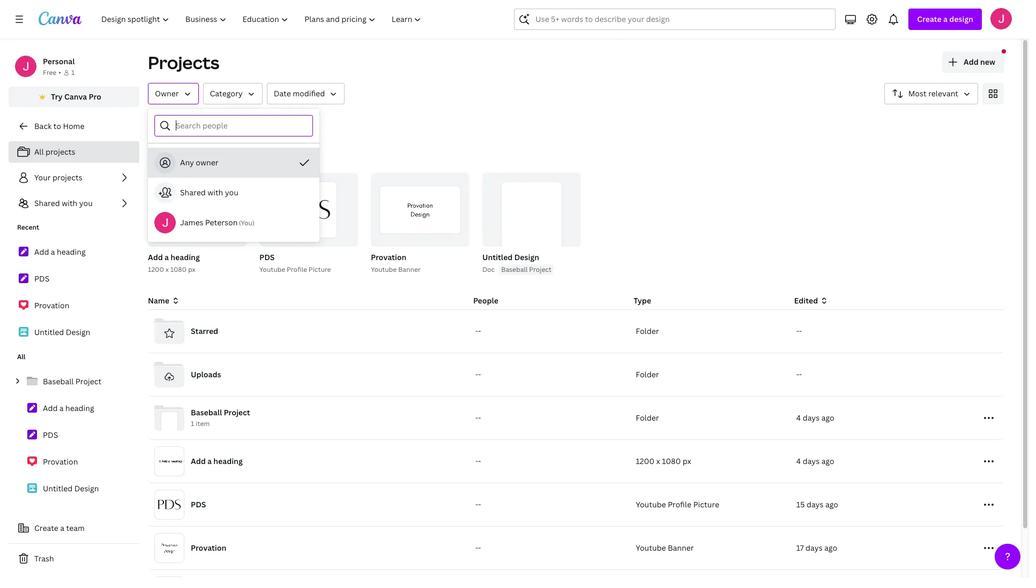 Task type: vqa. For each thing, say whether or not it's contained in the screenshot.
8 to the bottom
no



Task type: locate. For each thing, give the bounding box(es) containing it.
a up name button
[[165, 252, 169, 263]]

with for shared with you button
[[208, 188, 223, 198]]

4 for 1200 x 1080 px
[[796, 457, 801, 467]]

1 vertical spatial untitled
[[34, 327, 64, 338]]

create inside button
[[34, 524, 58, 534]]

2 horizontal spatial baseball
[[501, 265, 528, 274]]

create for create a team
[[34, 524, 58, 534]]

youtube banner
[[636, 543, 694, 554]]

any owner button
[[148, 148, 319, 178]]

1 vertical spatial baseball
[[43, 377, 74, 387]]

1 horizontal spatial you
[[225, 188, 238, 198]]

provation inside the provation youtube banner
[[371, 252, 406, 263]]

1080
[[170, 265, 187, 274], [662, 457, 681, 467]]

3 folder from the top
[[636, 413, 659, 423]]

0 vertical spatial provation link
[[9, 295, 139, 317]]

1 left item
[[191, 420, 194, 429]]

2 4 from the top
[[796, 457, 801, 467]]

untitled design up team
[[43, 484, 99, 494]]

picture
[[309, 265, 331, 274], [693, 500, 719, 510]]

youtube down pds button
[[259, 265, 285, 274]]

1 horizontal spatial 1
[[191, 420, 194, 429]]

create left design
[[917, 14, 942, 24]]

heading
[[57, 247, 86, 257], [171, 252, 200, 263], [65, 404, 94, 414], [213, 457, 243, 467]]

0 vertical spatial with
[[208, 188, 223, 198]]

create inside dropdown button
[[917, 14, 942, 24]]

None search field
[[514, 9, 836, 30]]

uploads
[[191, 370, 221, 380]]

projects
[[46, 147, 75, 157], [53, 173, 82, 183]]

0 vertical spatial design
[[514, 252, 539, 263]]

untitled design link up baseball project link
[[9, 322, 139, 344]]

0 horizontal spatial you
[[79, 198, 93, 209]]

youtube down provation button
[[371, 265, 397, 274]]

1 horizontal spatial with
[[208, 188, 223, 198]]

1080 up youtube profile picture
[[662, 457, 681, 467]]

1 horizontal spatial create
[[917, 14, 942, 24]]

team
[[66, 524, 85, 534]]

list box
[[148, 148, 319, 238]]

create left team
[[34, 524, 58, 534]]

4 days ago for folder
[[796, 413, 834, 423]]

type
[[634, 296, 651, 306]]

list containing all projects
[[9, 142, 139, 214]]

0 horizontal spatial create
[[34, 524, 58, 534]]

1 vertical spatial x
[[656, 457, 660, 467]]

Search people search field
[[176, 116, 306, 136]]

untitled design link up team
[[9, 478, 139, 501]]

add a heading
[[34, 247, 86, 257], [43, 404, 94, 414], [191, 457, 243, 467]]

2 folder from the top
[[636, 370, 659, 380]]

try canva pro
[[51, 92, 101, 102]]

shared with you link
[[9, 193, 139, 214]]

design
[[949, 14, 973, 24]]

0 vertical spatial folder
[[636, 326, 659, 337]]

recent down shared with you link
[[17, 223, 39, 232]]

design for 1st untitled design link from the top of the page
[[66, 327, 90, 338]]

with inside button
[[208, 188, 223, 198]]

shared inside button
[[180, 188, 206, 198]]

1080 down add a heading button
[[170, 265, 187, 274]]

0 vertical spatial profile
[[287, 265, 307, 274]]

add a heading link down baseball project link
[[9, 398, 139, 420]]

0 horizontal spatial shared
[[34, 198, 60, 209]]

1080 inside 'add a heading 1200 x 1080 px'
[[170, 265, 187, 274]]

add inside 'add a heading 1200 x 1080 px'
[[148, 252, 163, 263]]

0 vertical spatial list
[[9, 142, 139, 214]]

create a team
[[34, 524, 85, 534]]

profile inside pds youtube profile picture
[[287, 265, 307, 274]]

1 vertical spatial 1200
[[636, 457, 655, 467]]

design inside untitled design button
[[514, 252, 539, 263]]

0 horizontal spatial 1200
[[148, 265, 164, 274]]

with down your projects link
[[62, 198, 77, 209]]

1 vertical spatial 4 days ago
[[796, 457, 834, 467]]

0 vertical spatial baseball
[[501, 265, 528, 274]]

1 horizontal spatial profile
[[668, 500, 691, 510]]

0 horizontal spatial with
[[62, 198, 77, 209]]

px down add a heading button
[[188, 265, 195, 274]]

item
[[196, 420, 210, 429]]

2 vertical spatial untitled
[[43, 484, 73, 494]]

3 list from the top
[[9, 371, 139, 501]]

a left design
[[943, 14, 948, 24]]

2 4 days ago from the top
[[796, 457, 834, 467]]

0 horizontal spatial baseball project
[[43, 377, 101, 387]]

1 provation link from the top
[[9, 295, 139, 317]]

1 vertical spatial create
[[34, 524, 58, 534]]

1200 x 1080 px
[[636, 457, 691, 467]]

1 vertical spatial folder
[[636, 370, 659, 380]]

0 vertical spatial pds link
[[9, 268, 139, 291]]

(
[[239, 219, 241, 228]]

you
[[225, 188, 238, 198], [79, 198, 93, 209]]

--
[[475, 326, 481, 337], [796, 326, 802, 337], [475, 370, 481, 380], [796, 370, 802, 380], [475, 413, 481, 423], [475, 457, 481, 467], [475, 500, 481, 510], [475, 543, 481, 554]]

0 vertical spatial px
[[188, 265, 195, 274]]

1 horizontal spatial baseball project
[[501, 265, 551, 274]]

1 vertical spatial projects
[[53, 173, 82, 183]]

all projects
[[34, 147, 75, 157]]

a left team
[[60, 524, 64, 534]]

shared with you for shared with you button
[[180, 188, 238, 198]]

0 horizontal spatial shared with you
[[34, 198, 93, 209]]

all inside button
[[152, 118, 162, 128]]

0 vertical spatial x
[[165, 265, 169, 274]]

0 vertical spatial shared
[[180, 188, 206, 198]]

1 vertical spatial banner
[[668, 543, 694, 554]]

a down baseball project link
[[59, 404, 64, 414]]

create
[[917, 14, 942, 24], [34, 524, 58, 534]]

0 vertical spatial banner
[[398, 265, 421, 274]]

2 vertical spatial untitled design
[[43, 484, 99, 494]]

1 vertical spatial 4
[[796, 457, 801, 467]]

1 vertical spatial profile
[[668, 500, 691, 510]]

1 right the •
[[71, 68, 75, 77]]

0 vertical spatial baseball project
[[501, 265, 551, 274]]

design up baseball project button
[[514, 252, 539, 263]]

Search search field
[[536, 9, 814, 29]]

shared down your
[[34, 198, 60, 209]]

add a heading down shared with you link
[[34, 247, 86, 257]]

0 vertical spatial untitled design link
[[9, 322, 139, 344]]

category
[[210, 88, 243, 99]]

a
[[943, 14, 948, 24], [51, 247, 55, 257], [165, 252, 169, 263], [59, 404, 64, 414], [207, 457, 212, 467], [60, 524, 64, 534]]

2 vertical spatial project
[[224, 408, 250, 418]]

projects down back to home
[[46, 147, 75, 157]]

1200
[[148, 265, 164, 274], [636, 457, 655, 467]]

1 horizontal spatial picture
[[693, 500, 719, 510]]

baseball project 1 item
[[191, 408, 250, 429]]

0 vertical spatial you
[[225, 188, 238, 198]]

name button
[[148, 295, 180, 307]]

add a heading down item
[[191, 457, 243, 467]]

untitled design
[[482, 252, 539, 263], [34, 327, 90, 338], [43, 484, 99, 494]]

a down item
[[207, 457, 212, 467]]

1 vertical spatial you
[[79, 198, 93, 209]]

projects right your
[[53, 173, 82, 183]]

0 vertical spatial project
[[529, 265, 551, 274]]

provation button
[[371, 251, 406, 265]]

1 vertical spatial shared
[[34, 198, 60, 209]]

1 vertical spatial picture
[[693, 500, 719, 510]]

baseball project
[[501, 265, 551, 274], [43, 377, 101, 387]]

0 vertical spatial untitled
[[482, 252, 513, 263]]

shared for shared with you button
[[180, 188, 206, 198]]

x down add a heading button
[[165, 265, 169, 274]]

add a heading for 1st add a heading link from the top of the page
[[34, 247, 86, 257]]

youtube inside pds youtube profile picture
[[259, 265, 285, 274]]

list
[[9, 142, 139, 214], [9, 241, 139, 344], [9, 371, 139, 501]]

recent
[[148, 147, 193, 165], [17, 223, 39, 232]]

name
[[148, 296, 169, 306]]

1 horizontal spatial project
[[224, 408, 250, 418]]

0 vertical spatial picture
[[309, 265, 331, 274]]

untitled
[[482, 252, 513, 263], [34, 327, 64, 338], [43, 484, 73, 494]]

a inside button
[[60, 524, 64, 534]]

people
[[473, 296, 498, 306]]

0 vertical spatial projects
[[46, 147, 75, 157]]

untitled for second untitled design link
[[43, 484, 73, 494]]

1 horizontal spatial shared
[[180, 188, 206, 198]]

banner inside the provation youtube banner
[[398, 265, 421, 274]]

0 vertical spatial 1200
[[148, 265, 164, 274]]

1 vertical spatial pds link
[[9, 425, 139, 447]]

heading down shared with you link
[[57, 247, 86, 257]]

-
[[475, 326, 478, 337], [478, 326, 481, 337], [796, 326, 799, 337], [799, 326, 802, 337], [475, 370, 478, 380], [478, 370, 481, 380], [796, 370, 799, 380], [799, 370, 802, 380], [475, 413, 478, 423], [478, 413, 481, 423], [475, 457, 478, 467], [478, 457, 481, 467], [475, 500, 478, 510], [478, 500, 481, 510], [475, 543, 478, 554], [478, 543, 481, 554]]

shared with you for shared with you link
[[34, 198, 93, 209]]

0 vertical spatial shared with you
[[180, 188, 238, 198]]

you inside shared with you link
[[79, 198, 93, 209]]

2 horizontal spatial all
[[152, 118, 162, 128]]

1 vertical spatial untitled design
[[34, 327, 90, 338]]

0 vertical spatial recent
[[148, 147, 193, 165]]

personal
[[43, 56, 75, 66]]

px up youtube profile picture
[[683, 457, 691, 467]]

with up james peterson ( you )
[[208, 188, 223, 198]]

days
[[803, 413, 820, 423], [803, 457, 820, 467], [807, 500, 824, 510], [806, 543, 823, 554]]

peterson
[[205, 218, 238, 228]]

0 vertical spatial create
[[917, 14, 942, 24]]

you down your projects link
[[79, 198, 93, 209]]

heading inside 'add a heading 1200 x 1080 px'
[[171, 252, 200, 263]]

recent down 'all' button
[[148, 147, 193, 165]]

provation link
[[9, 295, 139, 317], [9, 451, 139, 474]]

0 horizontal spatial picture
[[309, 265, 331, 274]]

heading down james
[[171, 252, 200, 263]]

1 horizontal spatial px
[[683, 457, 691, 467]]

1 4 from the top
[[796, 413, 801, 423]]

untitled design link
[[9, 322, 139, 344], [9, 478, 139, 501]]

•
[[59, 68, 61, 77]]

shared with you
[[180, 188, 238, 198], [34, 198, 93, 209]]

you for shared with you link
[[79, 198, 93, 209]]

untitled design up baseball project link
[[34, 327, 90, 338]]

untitled design button
[[482, 251, 539, 265]]

0 horizontal spatial project
[[75, 377, 101, 387]]

provation
[[371, 252, 406, 263], [34, 301, 69, 311], [43, 457, 78, 467], [191, 543, 226, 554]]

untitled for 1st untitled design link from the top of the page
[[34, 327, 64, 338]]

1 vertical spatial shared with you
[[34, 198, 93, 209]]

1 vertical spatial with
[[62, 198, 77, 209]]

2 vertical spatial design
[[74, 484, 99, 494]]

trash link
[[9, 549, 139, 570]]

1 horizontal spatial baseball
[[191, 408, 222, 418]]

)
[[252, 219, 254, 228]]

2 list from the top
[[9, 241, 139, 344]]

1 vertical spatial 1
[[191, 420, 194, 429]]

0 vertical spatial add a heading
[[34, 247, 86, 257]]

you for shared with you button
[[225, 188, 238, 198]]

shared with you down owner
[[180, 188, 238, 198]]

0 vertical spatial 1
[[71, 68, 75, 77]]

you down 'any owner' button
[[225, 188, 238, 198]]

0 vertical spatial 4 days ago
[[796, 413, 834, 423]]

1 horizontal spatial recent
[[148, 147, 193, 165]]

untitled design up baseball project button
[[482, 252, 539, 263]]

2 vertical spatial list
[[9, 371, 139, 501]]

1
[[71, 68, 75, 77], [191, 420, 194, 429]]

projects inside your projects link
[[53, 173, 82, 183]]

all for all projects
[[34, 147, 44, 157]]

4 days ago
[[796, 413, 834, 423], [796, 457, 834, 467]]

baseball inside baseball project 1 item
[[191, 408, 222, 418]]

create a design
[[917, 14, 973, 24]]

1 vertical spatial untitled design link
[[9, 478, 139, 501]]

banner down provation button
[[398, 265, 421, 274]]

1 vertical spatial add a heading link
[[9, 398, 139, 420]]

ago
[[821, 413, 834, 423], [821, 457, 834, 467], [825, 500, 838, 510], [824, 543, 837, 554]]

add a heading link down shared with you link
[[9, 241, 139, 264]]

folder for uploads
[[636, 370, 659, 380]]

youtube
[[259, 265, 285, 274], [371, 265, 397, 274], [636, 500, 666, 510], [636, 543, 666, 554]]

2 horizontal spatial project
[[529, 265, 551, 274]]

add
[[964, 57, 979, 67], [34, 247, 49, 257], [148, 252, 163, 263], [43, 404, 58, 414], [191, 457, 206, 467]]

edited
[[794, 296, 818, 306]]

x up youtube profile picture
[[656, 457, 660, 467]]

a inside 'add a heading 1200 x 1080 px'
[[165, 252, 169, 263]]

0 horizontal spatial x
[[165, 265, 169, 274]]

shared
[[180, 188, 206, 198], [34, 198, 60, 209]]

4 days ago for 1200 x 1080 px
[[796, 457, 834, 467]]

1 horizontal spatial x
[[656, 457, 660, 467]]

1 vertical spatial 1080
[[662, 457, 681, 467]]

0 vertical spatial add a heading link
[[9, 241, 139, 264]]

1 vertical spatial add a heading
[[43, 404, 94, 414]]

1 vertical spatial design
[[66, 327, 90, 338]]

pds link
[[9, 268, 139, 291], [9, 425, 139, 447]]

pds button
[[259, 251, 275, 265]]

add a heading link
[[9, 241, 139, 264], [9, 398, 139, 420]]

heading down baseball project 1 item
[[213, 457, 243, 467]]

Date modified button
[[267, 83, 345, 105]]

owner
[[196, 158, 218, 168]]

1 horizontal spatial shared with you
[[180, 188, 238, 198]]

youtube down 1200 x 1080 px
[[636, 500, 666, 510]]

doc
[[482, 265, 495, 274]]

pds inside pds youtube profile picture
[[259, 252, 275, 263]]

ago for banner
[[824, 543, 837, 554]]

2 vertical spatial folder
[[636, 413, 659, 423]]

shared with you button
[[148, 178, 319, 208]]

shared for shared with you link
[[34, 198, 60, 209]]

1 horizontal spatial all
[[34, 147, 44, 157]]

1 list from the top
[[9, 142, 139, 214]]

shared with you inside button
[[180, 188, 238, 198]]

add a heading down baseball project link
[[43, 404, 94, 414]]

you inside shared with you button
[[225, 188, 238, 198]]

1 folder from the top
[[636, 326, 659, 337]]

0 horizontal spatial profile
[[287, 265, 307, 274]]

provation youtube banner
[[371, 252, 421, 274]]

0 horizontal spatial 1080
[[170, 265, 187, 274]]

design up baseball project link
[[66, 327, 90, 338]]

banner down youtube profile picture
[[668, 543, 694, 554]]

2 add a heading link from the top
[[9, 398, 139, 420]]

4
[[796, 413, 801, 423], [796, 457, 801, 467]]

1 4 days ago from the top
[[796, 413, 834, 423]]

1 horizontal spatial 1080
[[662, 457, 681, 467]]

shared with you option
[[148, 178, 319, 208]]

shared up james
[[180, 188, 206, 198]]

design up team
[[74, 484, 99, 494]]

2 vertical spatial baseball
[[191, 408, 222, 418]]

shared with you down your projects
[[34, 198, 93, 209]]

0 horizontal spatial px
[[188, 265, 195, 274]]

0 horizontal spatial recent
[[17, 223, 39, 232]]

projects inside "all projects" link
[[46, 147, 75, 157]]



Task type: describe. For each thing, give the bounding box(es) containing it.
heading down baseball project link
[[65, 404, 94, 414]]

ago for profile
[[825, 500, 838, 510]]

folder for starred
[[636, 326, 659, 337]]

james peterson ( you )
[[180, 218, 254, 228]]

date modified
[[274, 88, 325, 99]]

james
[[180, 218, 203, 228]]

back to home
[[34, 121, 84, 131]]

1 vertical spatial px
[[683, 457, 691, 467]]

project inside baseball project 1 item
[[224, 408, 250, 418]]

baseball inside button
[[501, 265, 528, 274]]

folders button
[[183, 113, 219, 133]]

add new button
[[942, 51, 1004, 73]]

baseball project button
[[499, 265, 554, 275]]

try
[[51, 92, 63, 102]]

px inside 'add a heading 1200 x 1080 px'
[[188, 265, 195, 274]]

0 vertical spatial untitled design
[[482, 252, 539, 263]]

baseball project inside button
[[501, 265, 551, 274]]

create a team button
[[9, 518, 139, 540]]

1 add a heading link from the top
[[9, 241, 139, 264]]

all for 'all' button
[[152, 118, 162, 128]]

add new
[[964, 57, 995, 67]]

starred
[[191, 326, 218, 337]]

1 horizontal spatial 1200
[[636, 457, 655, 467]]

create a design button
[[909, 9, 982, 30]]

a inside dropdown button
[[943, 14, 948, 24]]

to
[[53, 121, 61, 131]]

untitled design for second untitled design link
[[43, 484, 99, 494]]

projects for all projects
[[46, 147, 75, 157]]

Category button
[[203, 83, 262, 105]]

folders
[[188, 118, 215, 128]]

2 untitled design link from the top
[[9, 478, 139, 501]]

list containing baseball project
[[9, 371, 139, 501]]

owner
[[155, 88, 179, 99]]

any owner
[[180, 158, 218, 168]]

any
[[180, 158, 194, 168]]

17 days ago
[[796, 543, 837, 554]]

add inside dropdown button
[[964, 57, 979, 67]]

2 provation link from the top
[[9, 451, 139, 474]]

2 vertical spatial add a heading
[[191, 457, 243, 467]]

17
[[796, 543, 804, 554]]

4 for folder
[[796, 413, 801, 423]]

ago for x
[[821, 457, 834, 467]]

1 vertical spatial project
[[75, 377, 101, 387]]

your projects link
[[9, 167, 139, 189]]

Sort by button
[[884, 83, 978, 105]]

untitled inside button
[[482, 252, 513, 263]]

canva
[[64, 92, 87, 102]]

try canva pro button
[[9, 87, 139, 107]]

modified
[[293, 88, 325, 99]]

x inside 'add a heading 1200 x 1080 px'
[[165, 265, 169, 274]]

list box containing any owner
[[148, 148, 319, 238]]

projects
[[148, 51, 219, 74]]

1 vertical spatial recent
[[17, 223, 39, 232]]

pro
[[89, 92, 101, 102]]

your projects
[[34, 173, 82, 183]]

design for second untitled design link
[[74, 484, 99, 494]]

date
[[274, 88, 291, 99]]

15
[[796, 500, 805, 510]]

1200 inside 'add a heading 1200 x 1080 px'
[[148, 265, 164, 274]]

trash
[[34, 554, 54, 564]]

15 days ago
[[796, 500, 838, 510]]

2 pds link from the top
[[9, 425, 139, 447]]

your
[[34, 173, 51, 183]]

youtube profile picture
[[636, 500, 719, 510]]

1 pds link from the top
[[9, 268, 139, 291]]

a down shared with you link
[[51, 247, 55, 257]]

back to home link
[[9, 116, 139, 137]]

add a heading button
[[148, 251, 200, 265]]

new
[[980, 57, 995, 67]]

add a heading for 2nd add a heading link from the top
[[43, 404, 94, 414]]

youtube down youtube profile picture
[[636, 543, 666, 554]]

with for shared with you link
[[62, 198, 77, 209]]

0 horizontal spatial baseball
[[43, 377, 74, 387]]

home
[[63, 121, 84, 131]]

projects for your projects
[[53, 173, 82, 183]]

1 inside baseball project 1 item
[[191, 420, 194, 429]]

james peterson image
[[991, 8, 1012, 29]]

create for create a design
[[917, 14, 942, 24]]

back
[[34, 121, 52, 131]]

0 horizontal spatial 1
[[71, 68, 75, 77]]

baseball project link
[[9, 371, 139, 393]]

you
[[241, 219, 252, 228]]

project inside button
[[529, 265, 551, 274]]

1 untitled design link from the top
[[9, 322, 139, 344]]

free •
[[43, 68, 61, 77]]

baseball project inside list
[[43, 377, 101, 387]]

any owner option
[[148, 148, 319, 178]]

free
[[43, 68, 56, 77]]

2 vertical spatial all
[[17, 353, 25, 362]]

youtube inside the provation youtube banner
[[371, 265, 397, 274]]

days for x
[[803, 457, 820, 467]]

picture inside pds youtube profile picture
[[309, 265, 331, 274]]

relevant
[[928, 88, 958, 99]]

days for banner
[[806, 543, 823, 554]]

james peterson option
[[148, 208, 319, 238]]

most relevant
[[908, 88, 958, 99]]

add a heading 1200 x 1080 px
[[148, 252, 200, 274]]

most
[[908, 88, 927, 99]]

all projects link
[[9, 142, 139, 163]]

edited button
[[794, 295, 946, 307]]

pds youtube profile picture
[[259, 252, 331, 274]]

list containing add a heading
[[9, 241, 139, 344]]

untitled design for 1st untitled design link from the top of the page
[[34, 327, 90, 338]]

Owner button
[[148, 83, 199, 105]]

top level navigation element
[[94, 9, 431, 30]]

all button
[[148, 113, 166, 133]]

days for profile
[[807, 500, 824, 510]]



